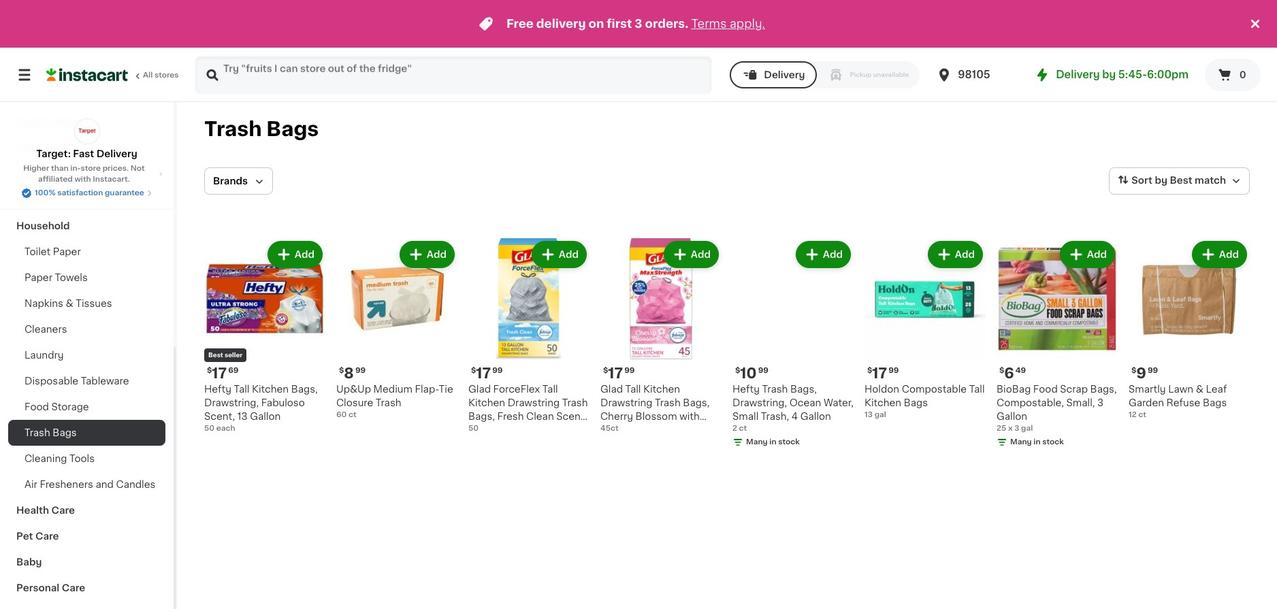 Task type: locate. For each thing, give the bounding box(es) containing it.
ct right 60 at the left
[[349, 411, 356, 419]]

4 17 from the left
[[872, 366, 887, 381]]

trash up trash,
[[762, 385, 788, 394]]

$ inside $ 8 99
[[339, 367, 344, 374]]

best match
[[1170, 176, 1226, 185]]

5 product group from the left
[[733, 238, 854, 451]]

&
[[44, 118, 52, 127], [53, 144, 61, 153], [66, 299, 73, 308], [1196, 385, 1204, 394]]

1 horizontal spatial by
[[1155, 176, 1168, 185]]

1 horizontal spatial ct
[[739, 425, 747, 432]]

$ for holdon compostable tall kitchen bags
[[867, 367, 872, 374]]

0 vertical spatial gal
[[875, 411, 886, 419]]

tools
[[69, 454, 95, 464]]

kitchen up blossom
[[643, 385, 680, 394]]

1 vertical spatial best
[[208, 352, 223, 358]]

1 horizontal spatial drawstring
[[600, 398, 653, 408]]

0 horizontal spatial food
[[25, 402, 49, 412]]

Search field
[[196, 57, 711, 93]]

17 left 69
[[212, 366, 227, 381]]

0 horizontal spatial paper
[[25, 273, 52, 283]]

2 in from the left
[[1034, 438, 1041, 446]]

delivery left '5:45-'
[[1056, 69, 1100, 80]]

$ left the 49
[[999, 367, 1004, 374]]

bags inside 'holdon compostable tall kitchen bags 13 gal'
[[904, 398, 928, 408]]

drawstring,
[[204, 398, 259, 408], [733, 398, 787, 408]]

scent
[[556, 412, 584, 421]]

0 horizontal spatial many
[[746, 438, 768, 446]]

target: fast delivery
[[36, 149, 137, 159]]

air fresheners and candles
[[25, 480, 156, 490]]

3 tall from the left
[[625, 385, 641, 394]]

hefty down 10 in the bottom right of the page
[[733, 385, 760, 394]]

$ up small
[[735, 367, 740, 374]]

glad inside glad forceflex tall kitchen drawstring trash bags, fresh clean scent with febreze
[[468, 385, 491, 394]]

0 horizontal spatial febreze
[[491, 426, 529, 435]]

1 vertical spatial trash bags
[[25, 428, 77, 438]]

delivery
[[1056, 69, 1100, 80], [764, 70, 805, 80], [96, 149, 137, 159]]

many in stock for 10
[[746, 438, 800, 446]]

99 up glad tall kitchen drawstring trash bags, cherry blossom with febreze freshness
[[624, 367, 635, 374]]

1 febreze from the left
[[491, 426, 529, 435]]

trash up cleaning
[[25, 428, 50, 438]]

0 horizontal spatial by
[[1102, 69, 1116, 80]]

2 horizontal spatial ct
[[1139, 411, 1147, 419]]

2 many from the left
[[1010, 438, 1032, 446]]

gallon down ocean
[[800, 412, 831, 421]]

2 drawstring from the left
[[600, 398, 653, 408]]

1 vertical spatial gal
[[1021, 425, 1033, 432]]

$ for biobag food scrap bags, compostable, small, 3 gallon
[[999, 367, 1004, 374]]

care
[[51, 506, 75, 515], [35, 532, 59, 541], [62, 583, 85, 593]]

trash up blossom
[[655, 398, 681, 408]]

99 for hefty trash bags, drawstring, ocean water, small trash, 4 gallon
[[758, 367, 769, 374]]

store
[[81, 165, 101, 172]]

5 add button from the left
[[797, 242, 850, 267]]

food inside food storage link
[[25, 402, 49, 412]]

stock
[[778, 438, 800, 446], [1043, 438, 1064, 446]]

2 horizontal spatial gallon
[[997, 412, 1027, 421]]

2 $ from the left
[[339, 367, 344, 374]]

$ for smartly lawn & leaf garden refuse bags
[[1132, 367, 1137, 374]]

fresh
[[497, 412, 524, 421]]

99 right 8
[[355, 367, 366, 374]]

1 tall from the left
[[234, 385, 249, 394]]

99 for smartly lawn & leaf garden refuse bags
[[1148, 367, 1158, 374]]

0 vertical spatial trash bags
[[204, 119, 319, 139]]

by right sort
[[1155, 176, 1168, 185]]

17 up cherry
[[608, 366, 623, 381]]

gallon inside hefty tall kitchen bags, drawstring, fabuloso scent, 13 gallon 50 each
[[250, 412, 281, 421]]

99 right 9
[[1148, 367, 1158, 374]]

bags, up the fabuloso
[[291, 385, 318, 394]]

in down biobag food scrap bags, compostable, small, 3 gallon 25 x 3 gal
[[1034, 438, 1041, 446]]

7 add button from the left
[[1061, 242, 1114, 267]]

50 inside hefty tall kitchen bags, drawstring, fabuloso scent, 13 gallon 50 each
[[204, 425, 215, 432]]

add button for up&up medium flap-tie closure trash
[[401, 242, 453, 267]]

0 horizontal spatial hefty
[[204, 385, 231, 394]]

3 $ from the left
[[471, 367, 476, 374]]

$ up smartly
[[1132, 367, 1137, 374]]

& left leaf
[[1196, 385, 1204, 394]]

best inside field
[[1170, 176, 1193, 185]]

2 $ 17 99 from the left
[[603, 366, 635, 381]]

2 many in stock from the left
[[1010, 438, 1064, 446]]

$ inside $ 10 99
[[735, 367, 740, 374]]

0 vertical spatial paper
[[53, 247, 81, 257]]

7 add from the left
[[1087, 250, 1107, 259]]

food down disposable
[[25, 402, 49, 412]]

tall left biobag
[[969, 385, 985, 394]]

0 horizontal spatial best
[[208, 352, 223, 358]]

1 vertical spatial care
[[35, 532, 59, 541]]

health care link
[[8, 498, 165, 524]]

0 horizontal spatial in
[[770, 438, 777, 446]]

& left tissues
[[66, 299, 73, 308]]

bags, inside biobag food scrap bags, compostable, small, 3 gallon 25 x 3 gal
[[1090, 385, 1117, 394]]

delivery inside button
[[764, 70, 805, 80]]

3 add from the left
[[559, 250, 579, 259]]

compostable
[[902, 385, 967, 394]]

4
[[792, 412, 798, 421]]

1 in from the left
[[770, 438, 777, 446]]

baby
[[16, 558, 42, 567]]

1 product group from the left
[[204, 238, 325, 434]]

$ up up&up
[[339, 367, 344, 374]]

delivery for delivery by 5:45-6:00pm
[[1056, 69, 1100, 80]]

1 horizontal spatial in
[[1034, 438, 1041, 446]]

hefty down $ 17 69
[[204, 385, 231, 394]]

4 tall from the left
[[969, 385, 985, 394]]

1 horizontal spatial paper
[[53, 247, 81, 257]]

1 horizontal spatial gal
[[1021, 425, 1033, 432]]

0 vertical spatial with
[[74, 176, 91, 183]]

many down small
[[746, 438, 768, 446]]

2 glad from the left
[[600, 385, 623, 394]]

paper towels
[[25, 273, 88, 283]]

ct inside up&up medium flap-tie closure trash 60 ct
[[349, 411, 356, 419]]

by for sort
[[1155, 176, 1168, 185]]

bags, inside 'hefty trash bags, drawstring, ocean water, small trash, 4 gallon 2 ct'
[[790, 385, 817, 394]]

$ up glad forceflex tall kitchen drawstring trash bags, fresh clean scent with febreze
[[471, 367, 476, 374]]

6 add from the left
[[955, 250, 975, 259]]

0 horizontal spatial stock
[[778, 438, 800, 446]]

hefty
[[204, 385, 231, 394], [733, 385, 760, 394]]

1 horizontal spatial hefty
[[733, 385, 760, 394]]

7 product group from the left
[[997, 238, 1118, 451]]

1 horizontal spatial many
[[1010, 438, 1032, 446]]

glad tall kitchen drawstring trash bags, cherry blossom with febreze freshness
[[600, 385, 710, 435]]

6 add button from the left
[[929, 242, 982, 267]]

tall down 69
[[234, 385, 249, 394]]

$ 6 49
[[999, 366, 1026, 381]]

tall inside hefty tall kitchen bags, drawstring, fabuloso scent, 13 gallon 50 each
[[234, 385, 249, 394]]

0 vertical spatial best
[[1170, 176, 1193, 185]]

up&up medium flap-tie closure trash 60 ct
[[336, 385, 453, 419]]

ct
[[349, 411, 356, 419], [1139, 411, 1147, 419], [739, 425, 747, 432]]

1 50 from the left
[[204, 425, 215, 432]]

drawstring, up small
[[733, 398, 787, 408]]

many in stock down trash,
[[746, 438, 800, 446]]

bags, inside hefty tall kitchen bags, drawstring, fabuloso scent, 13 gallon 50 each
[[291, 385, 318, 394]]

drawstring up cherry
[[600, 398, 653, 408]]

instacart.
[[93, 176, 130, 183]]

paper down toilet
[[25, 273, 52, 283]]

0 vertical spatial care
[[51, 506, 75, 515]]

3 right small,
[[1098, 398, 1104, 408]]

0 horizontal spatial many in stock
[[746, 438, 800, 446]]

delivery
[[536, 18, 586, 29]]

add for glad tall kitchen drawstring trash bags, cherry blossom with febreze freshness
[[691, 250, 711, 259]]

1 horizontal spatial glad
[[600, 385, 623, 394]]

best left "match"
[[1170, 176, 1193, 185]]

12
[[1129, 411, 1137, 419]]

product group containing 9
[[1129, 238, 1250, 421]]

in for 10
[[770, 438, 777, 446]]

0 horizontal spatial drawstring,
[[204, 398, 259, 408]]

1 99 from the left
[[355, 367, 366, 374]]

in for 6
[[1034, 438, 1041, 446]]

3 right first
[[635, 18, 642, 29]]

trash bags up cleaning
[[25, 428, 77, 438]]

many
[[746, 438, 768, 446], [1010, 438, 1032, 446]]

2 hefty from the left
[[733, 385, 760, 394]]

biobag
[[997, 385, 1031, 394]]

with
[[74, 176, 91, 183], [680, 412, 700, 421], [468, 426, 489, 435]]

$ 17 99 up cherry
[[603, 366, 635, 381]]

instacart logo image
[[46, 67, 128, 83]]

3 17 from the left
[[608, 366, 623, 381]]

personal care
[[16, 583, 85, 593]]

0 horizontal spatial 13
[[237, 412, 248, 421]]

$ inside $ 17 69
[[207, 367, 212, 374]]

5 99 from the left
[[889, 367, 899, 374]]

bags, up ocean
[[790, 385, 817, 394]]

None search field
[[195, 56, 712, 94]]

1 vertical spatial 3
[[1098, 398, 1104, 408]]

ct right 12
[[1139, 411, 1147, 419]]

2 stock from the left
[[1043, 438, 1064, 446]]

2 gallon from the left
[[800, 412, 831, 421]]

2 99 from the left
[[492, 367, 503, 374]]

2 add from the left
[[427, 250, 447, 259]]

stock down biobag food scrap bags, compostable, small, 3 gallon 25 x 3 gal
[[1043, 438, 1064, 446]]

delivery up prices. at the top left of page
[[96, 149, 137, 159]]

1 drawstring from the left
[[508, 398, 560, 408]]

kitchen up fresh
[[468, 398, 505, 408]]

7 $ from the left
[[999, 367, 1004, 374]]

8 add from the left
[[1219, 250, 1239, 259]]

kitchen up the fabuloso
[[252, 385, 289, 394]]

glad right tie
[[468, 385, 491, 394]]

product group
[[204, 238, 325, 434], [336, 238, 458, 421], [468, 238, 590, 435], [600, 238, 722, 435], [733, 238, 854, 451], [865, 238, 986, 421], [997, 238, 1118, 451], [1129, 238, 1250, 421]]

paper up towels
[[53, 247, 81, 257]]

product group containing 6
[[997, 238, 1118, 451]]

6 $ from the left
[[867, 367, 872, 374]]

3 gallon from the left
[[997, 412, 1027, 421]]

0 horizontal spatial drawstring
[[508, 398, 560, 408]]

3 $ 17 99 from the left
[[867, 366, 899, 381]]

& inside 'link'
[[66, 299, 73, 308]]

add button for hefty tall kitchen bags, drawstring, fabuloso scent, 13 gallon
[[269, 242, 321, 267]]

1 gallon from the left
[[250, 412, 281, 421]]

drawstring, inside hefty tall kitchen bags, drawstring, fabuloso scent, 13 gallon 50 each
[[204, 398, 259, 408]]

hefty inside hefty tall kitchen bags, drawstring, fabuloso scent, 13 gallon 50 each
[[204, 385, 231, 394]]

0 horizontal spatial gal
[[875, 411, 886, 419]]

1 horizontal spatial 13
[[865, 411, 873, 419]]

2 product group from the left
[[336, 238, 458, 421]]

8 $ from the left
[[1132, 367, 1137, 374]]

limited time offer region
[[0, 0, 1247, 48]]

$ 17 99 up holdon
[[867, 366, 899, 381]]

kitchen down holdon
[[865, 398, 902, 408]]

0 horizontal spatial delivery
[[96, 149, 137, 159]]

99 for glad forceflex tall kitchen drawstring trash bags, fresh clean scent with febreze
[[492, 367, 503, 374]]

$ down best seller
[[207, 367, 212, 374]]

0 horizontal spatial 50
[[204, 425, 215, 432]]

$ up cherry
[[603, 367, 608, 374]]

4 add from the left
[[691, 250, 711, 259]]

0 vertical spatial by
[[1102, 69, 1116, 80]]

0 vertical spatial 3
[[635, 18, 642, 29]]

99 inside $ 9 99
[[1148, 367, 1158, 374]]

febreze inside glad forceflex tall kitchen drawstring trash bags, fresh clean scent with febreze
[[491, 426, 529, 435]]

gallon
[[250, 412, 281, 421], [800, 412, 831, 421], [997, 412, 1027, 421]]

tall inside glad tall kitchen drawstring trash bags, cherry blossom with febreze freshness
[[625, 385, 641, 394]]

toilet paper link
[[8, 239, 165, 265]]

many in stock down x
[[1010, 438, 1064, 446]]

bags, left fresh
[[468, 412, 495, 421]]

99 up forceflex
[[492, 367, 503, 374]]

bags, up "freshness"
[[683, 398, 710, 408]]

8 add button from the left
[[1193, 242, 1246, 267]]

0 horizontal spatial $ 17 99
[[471, 366, 503, 381]]

1 many in stock from the left
[[746, 438, 800, 446]]

add for hefty tall kitchen bags, drawstring, fabuloso scent, 13 gallon
[[295, 250, 315, 259]]

best inside the product group
[[208, 352, 223, 358]]

99 for up&up medium flap-tie closure trash
[[355, 367, 366, 374]]

4 $ from the left
[[603, 367, 608, 374]]

napkins
[[25, 299, 63, 308]]

13
[[865, 411, 873, 419], [237, 412, 248, 421]]

target:
[[36, 149, 71, 159]]

best left seller
[[208, 352, 223, 358]]

98105 button
[[936, 56, 1018, 94]]

1 horizontal spatial 3
[[1015, 425, 1019, 432]]

free
[[506, 18, 534, 29]]

by left '5:45-'
[[1102, 69, 1116, 80]]

add button for smartly lawn & leaf garden refuse bags
[[1193, 242, 1246, 267]]

2 tall from the left
[[542, 385, 558, 394]]

1 horizontal spatial gallon
[[800, 412, 831, 421]]

lawn
[[1168, 385, 1194, 394]]

2 horizontal spatial $ 17 99
[[867, 366, 899, 381]]

drawstring up clean
[[508, 398, 560, 408]]

trash down 'medium'
[[376, 398, 401, 408]]

17 for glad forceflex tall kitchen drawstring trash bags, fresh clean scent with febreze
[[476, 366, 491, 381]]

1 add button from the left
[[269, 242, 321, 267]]

seller
[[225, 352, 243, 358]]

by for delivery
[[1102, 69, 1116, 80]]

care down baby link
[[62, 583, 85, 593]]

0 horizontal spatial glad
[[468, 385, 491, 394]]

gallon up x
[[997, 412, 1027, 421]]

1 horizontal spatial stock
[[1043, 438, 1064, 446]]

& for napkins
[[66, 299, 73, 308]]

best seller
[[208, 352, 243, 358]]

tall
[[234, 385, 249, 394], [542, 385, 558, 394], [625, 385, 641, 394], [969, 385, 985, 394]]

trash inside glad tall kitchen drawstring trash bags, cherry blossom with febreze freshness
[[655, 398, 681, 408]]

gallon down the fabuloso
[[250, 412, 281, 421]]

2 add button from the left
[[401, 242, 453, 267]]

100%
[[35, 189, 55, 197]]

smartly lawn & leaf garden refuse bags 12 ct
[[1129, 385, 1227, 419]]

8 product group from the left
[[1129, 238, 1250, 421]]

1 $ 17 99 from the left
[[471, 366, 503, 381]]

0
[[1240, 70, 1246, 80]]

product group containing 10
[[733, 238, 854, 451]]

hefty trash bags, drawstring, ocean water, small trash, 4 gallon 2 ct
[[733, 385, 854, 432]]

glad for glad tall kitchen drawstring trash bags, cherry blossom with febreze freshness
[[600, 385, 623, 394]]

forceflex
[[493, 385, 540, 394]]

2 vertical spatial with
[[468, 426, 489, 435]]

many down x
[[1010, 438, 1032, 446]]

4 99 from the left
[[758, 367, 769, 374]]

add
[[295, 250, 315, 259], [427, 250, 447, 259], [559, 250, 579, 259], [691, 250, 711, 259], [823, 250, 843, 259], [955, 250, 975, 259], [1087, 250, 1107, 259], [1219, 250, 1239, 259]]

13 down holdon
[[865, 411, 873, 419]]

$ 9 99
[[1132, 366, 1158, 381]]

scent,
[[204, 412, 235, 421]]

0 horizontal spatial ct
[[349, 411, 356, 419]]

glad up cherry
[[600, 385, 623, 394]]

3 right x
[[1015, 425, 1019, 432]]

soda & water
[[16, 118, 83, 127]]

1 vertical spatial food
[[25, 402, 49, 412]]

ct right 2
[[739, 425, 747, 432]]

2 horizontal spatial delivery
[[1056, 69, 1100, 80]]

3 99 from the left
[[624, 367, 635, 374]]

17 up holdon
[[872, 366, 887, 381]]

stock for 10
[[778, 438, 800, 446]]

care down fresheners
[[51, 506, 75, 515]]

1 hefty from the left
[[204, 385, 231, 394]]

in down trash,
[[770, 438, 777, 446]]

pet care link
[[8, 524, 165, 549]]

drawstring, up scent,
[[204, 398, 259, 408]]

0 horizontal spatial gallon
[[250, 412, 281, 421]]

ct inside 'hefty trash bags, drawstring, ocean water, small trash, 4 gallon 2 ct'
[[739, 425, 747, 432]]

free delivery on first 3 orders. terms apply.
[[506, 18, 765, 29]]

0 horizontal spatial 3
[[635, 18, 642, 29]]

& inside the smartly lawn & leaf garden refuse bags 12 ct
[[1196, 385, 1204, 394]]

add button
[[269, 242, 321, 267], [401, 242, 453, 267], [533, 242, 586, 267], [665, 242, 718, 267], [797, 242, 850, 267], [929, 242, 982, 267], [1061, 242, 1114, 267], [1193, 242, 1246, 267]]

by inside field
[[1155, 176, 1168, 185]]

trash bags up brands dropdown button
[[204, 119, 319, 139]]

food up compostable,
[[1033, 385, 1058, 394]]

1 vertical spatial paper
[[25, 273, 52, 283]]

100% satisfaction guarantee
[[35, 189, 144, 197]]

1 17 from the left
[[212, 366, 227, 381]]

2 drawstring, from the left
[[733, 398, 787, 408]]

holdon
[[865, 385, 899, 394]]

febreze down fresh
[[491, 426, 529, 435]]

in
[[770, 438, 777, 446], [1034, 438, 1041, 446]]

6:00pm
[[1147, 69, 1189, 80]]

1 vertical spatial with
[[680, 412, 700, 421]]

5 add from the left
[[823, 250, 843, 259]]

add button for holdon compostable tall kitchen bags
[[929, 242, 982, 267]]

99 inside $ 10 99
[[758, 367, 769, 374]]

1 add from the left
[[295, 250, 315, 259]]

kitchen inside 'holdon compostable tall kitchen bags 13 gal'
[[865, 398, 902, 408]]

trash bags link
[[8, 420, 165, 446]]

2 17 from the left
[[476, 366, 491, 381]]

1 many from the left
[[746, 438, 768, 446]]

hefty inside 'hefty trash bags, drawstring, ocean water, small trash, 4 gallon 2 ct'
[[733, 385, 760, 394]]

17 up glad forceflex tall kitchen drawstring trash bags, fresh clean scent with febreze
[[476, 366, 491, 381]]

$ inside $ 6 49
[[999, 367, 1004, 374]]

3 add button from the left
[[533, 242, 586, 267]]

glad inside glad tall kitchen drawstring trash bags, cherry blossom with febreze freshness
[[600, 385, 623, 394]]

1 horizontal spatial febreze
[[600, 426, 639, 435]]

99 for holdon compostable tall kitchen bags
[[889, 367, 899, 374]]

0 horizontal spatial trash bags
[[25, 428, 77, 438]]

13 right scent,
[[237, 412, 248, 421]]

99 up holdon
[[889, 367, 899, 374]]

& left tea
[[53, 144, 61, 153]]

add button for glad tall kitchen drawstring trash bags, cherry blossom with febreze freshness
[[665, 242, 718, 267]]

delivery by 5:45-6:00pm link
[[1034, 67, 1189, 83]]

gal right x
[[1021, 425, 1033, 432]]

2 vertical spatial care
[[62, 583, 85, 593]]

care for health care
[[51, 506, 75, 515]]

1 horizontal spatial best
[[1170, 176, 1193, 185]]

& right soda
[[44, 118, 52, 127]]

trash up brands
[[204, 119, 262, 139]]

2 febreze from the left
[[600, 426, 639, 435]]

brands
[[213, 176, 248, 186]]

cleaners
[[25, 325, 67, 334]]

1 horizontal spatial food
[[1033, 385, 1058, 394]]

tall up clean
[[542, 385, 558, 394]]

1 horizontal spatial delivery
[[764, 70, 805, 80]]

delivery down apply.
[[764, 70, 805, 80]]

delivery by 5:45-6:00pm
[[1056, 69, 1189, 80]]

1 vertical spatial by
[[1155, 176, 1168, 185]]

1 horizontal spatial many in stock
[[1010, 438, 1064, 446]]

99 inside $ 8 99
[[355, 367, 366, 374]]

bags, up small,
[[1090, 385, 1117, 394]]

food storage
[[25, 402, 89, 412]]

cleaning tools
[[25, 454, 95, 464]]

0 horizontal spatial with
[[74, 176, 91, 183]]

add for smartly lawn & leaf garden refuse bags
[[1219, 250, 1239, 259]]

1 horizontal spatial $ 17 99
[[603, 366, 635, 381]]

all stores
[[143, 71, 179, 79]]

4 add button from the left
[[665, 242, 718, 267]]

17 for glad tall kitchen drawstring trash bags, cherry blossom with febreze freshness
[[608, 366, 623, 381]]

tea
[[63, 144, 80, 153]]

febreze down cherry
[[600, 426, 639, 435]]

1 stock from the left
[[778, 438, 800, 446]]

6 99 from the left
[[1148, 367, 1158, 374]]

$ inside $ 9 99
[[1132, 367, 1137, 374]]

gal down holdon
[[875, 411, 886, 419]]

trash up "scent"
[[562, 398, 588, 408]]

1 horizontal spatial with
[[468, 426, 489, 435]]

1 drawstring, from the left
[[204, 398, 259, 408]]

stock down 4
[[778, 438, 800, 446]]

$ 17 99 up forceflex
[[471, 366, 503, 381]]

$
[[207, 367, 212, 374], [339, 367, 344, 374], [471, 367, 476, 374], [603, 367, 608, 374], [735, 367, 740, 374], [867, 367, 872, 374], [999, 367, 1004, 374], [1132, 367, 1137, 374]]

5 $ from the left
[[735, 367, 740, 374]]

tall up cherry
[[625, 385, 641, 394]]

0 vertical spatial food
[[1033, 385, 1058, 394]]

99 right 10 in the bottom right of the page
[[758, 367, 769, 374]]

2 horizontal spatial with
[[680, 412, 700, 421]]

1 horizontal spatial 50
[[468, 425, 479, 432]]

small
[[733, 412, 759, 421]]

care for personal care
[[62, 583, 85, 593]]

$ up holdon
[[867, 367, 872, 374]]

add button for hefty trash bags, drawstring, ocean water, small trash, 4 gallon
[[797, 242, 850, 267]]

trash,
[[761, 412, 789, 421]]

up&up
[[336, 385, 371, 394]]

1 $ from the left
[[207, 367, 212, 374]]

$ 8 99
[[339, 366, 366, 381]]

target: fast delivery link
[[36, 118, 137, 161]]

1 glad from the left
[[468, 385, 491, 394]]

target: fast delivery logo image
[[74, 118, 100, 144]]

care right the pet at the left bottom of page
[[35, 532, 59, 541]]

1 horizontal spatial drawstring,
[[733, 398, 787, 408]]



Task type: vqa. For each thing, say whether or not it's contained in the screenshot.
"YOUR FIRST DELIVERY IS FREE!"
no



Task type: describe. For each thing, give the bounding box(es) containing it.
garden
[[1129, 398, 1164, 408]]

25
[[997, 425, 1006, 432]]

3 product group from the left
[[468, 238, 590, 435]]

baby link
[[8, 549, 165, 575]]

sports drinks link
[[8, 161, 165, 187]]

$ 17 99 for forceflex
[[471, 366, 503, 381]]

bags, inside glad tall kitchen drawstring trash bags, cherry blossom with febreze freshness
[[683, 398, 710, 408]]

delivery button
[[730, 61, 817, 89]]

2 vertical spatial 3
[[1015, 425, 1019, 432]]

$ 17 69
[[207, 366, 239, 381]]

fabuloso
[[261, 398, 305, 408]]

satisfaction
[[57, 189, 103, 197]]

glad forceflex tall kitchen drawstring trash bags, fresh clean scent with febreze
[[468, 385, 588, 435]]

60
[[336, 411, 347, 419]]

9
[[1137, 366, 1147, 381]]

13 inside hefty tall kitchen bags, drawstring, fabuloso scent, 13 gallon 50 each
[[237, 412, 248, 421]]

add for holdon compostable tall kitchen bags
[[955, 250, 975, 259]]

pantry link
[[8, 187, 165, 213]]

sort by
[[1132, 176, 1168, 185]]

trash inside 'hefty trash bags, drawstring, ocean water, small trash, 4 gallon 2 ct'
[[762, 385, 788, 394]]

soda & water link
[[8, 110, 165, 135]]

many for 10
[[746, 438, 768, 446]]

99 for glad tall kitchen drawstring trash bags, cherry blossom with febreze freshness
[[624, 367, 635, 374]]

glad for glad forceflex tall kitchen drawstring trash bags, fresh clean scent with febreze
[[468, 385, 491, 394]]

blossom
[[636, 412, 677, 421]]

many in stock for 6
[[1010, 438, 1064, 446]]

0 button
[[1205, 59, 1261, 91]]

many for 6
[[1010, 438, 1032, 446]]

drawstring, inside 'hefty trash bags, drawstring, ocean water, small trash, 4 gallon 2 ct'
[[733, 398, 787, 408]]

1 horizontal spatial trash bags
[[204, 119, 319, 139]]

air fresheners and candles link
[[8, 472, 165, 498]]

refuse
[[1167, 398, 1201, 408]]

3 inside limited time offer region
[[635, 18, 642, 29]]

bags inside the smartly lawn & leaf garden refuse bags 12 ct
[[1203, 398, 1227, 408]]

kitchen inside hefty tall kitchen bags, drawstring, fabuloso scent, 13 gallon 50 each
[[252, 385, 289, 394]]

match
[[1195, 176, 1226, 185]]

delivery for delivery
[[764, 70, 805, 80]]

soda
[[16, 118, 41, 127]]

coffee & tea
[[16, 144, 80, 153]]

water
[[54, 118, 83, 127]]

disposable tableware
[[25, 376, 129, 386]]

not
[[131, 165, 145, 172]]

2 50 from the left
[[468, 425, 479, 432]]

100% satisfaction guarantee button
[[21, 185, 152, 199]]

disposable
[[25, 376, 78, 386]]

gal inside 'holdon compostable tall kitchen bags 13 gal'
[[875, 411, 886, 419]]

trash inside glad forceflex tall kitchen drawstring trash bags, fresh clean scent with febreze
[[562, 398, 588, 408]]

household
[[16, 221, 70, 231]]

apply.
[[730, 18, 765, 29]]

closure
[[336, 398, 373, 408]]

hefty for tall
[[204, 385, 231, 394]]

best for best seller
[[208, 352, 223, 358]]

tall inside glad forceflex tall kitchen drawstring trash bags, fresh clean scent with febreze
[[542, 385, 558, 394]]

6
[[1004, 366, 1014, 381]]

clean
[[526, 412, 554, 421]]

tall inside 'holdon compostable tall kitchen bags 13 gal'
[[969, 385, 985, 394]]

$ for up&up medium flap-tie closure trash
[[339, 367, 344, 374]]

sports
[[16, 170, 49, 179]]

13 inside 'holdon compostable tall kitchen bags 13 gal'
[[865, 411, 873, 419]]

all
[[143, 71, 153, 79]]

product group containing 8
[[336, 238, 458, 421]]

personal care link
[[8, 575, 165, 601]]

leaf
[[1206, 385, 1227, 394]]

tie
[[439, 385, 453, 394]]

compostable,
[[997, 398, 1064, 408]]

$ for hefty tall kitchen bags, drawstring, fabuloso scent, 13 gallon
[[207, 367, 212, 374]]

toilet paper
[[25, 247, 81, 257]]

small,
[[1067, 398, 1095, 408]]

higher than in-store prices. not affiliated with instacart.
[[23, 165, 145, 183]]

sports drinks
[[16, 170, 83, 179]]

laundry
[[25, 351, 64, 360]]

kitchen inside glad tall kitchen drawstring trash bags, cherry blossom with febreze freshness
[[643, 385, 680, 394]]

sort
[[1132, 176, 1153, 185]]

17 for holdon compostable tall kitchen bags
[[872, 366, 887, 381]]

gal inside biobag food scrap bags, compostable, small, 3 gallon 25 x 3 gal
[[1021, 425, 1033, 432]]

health care
[[16, 506, 75, 515]]

gallon inside 'hefty trash bags, drawstring, ocean water, small trash, 4 gallon 2 ct'
[[800, 412, 831, 421]]

$ for glad forceflex tall kitchen drawstring trash bags, fresh clean scent with febreze
[[471, 367, 476, 374]]

flap-
[[415, 385, 439, 394]]

add for hefty trash bags, drawstring, ocean water, small trash, 4 gallon
[[823, 250, 843, 259]]

household link
[[8, 213, 165, 239]]

$ for hefty trash bags, drawstring, ocean water, small trash, 4 gallon
[[735, 367, 740, 374]]

$ for glad tall kitchen drawstring trash bags, cherry blossom with febreze freshness
[[603, 367, 608, 374]]

Best match Sort by field
[[1109, 167, 1250, 195]]

with inside glad forceflex tall kitchen drawstring trash bags, fresh clean scent with febreze
[[468, 426, 489, 435]]

98105
[[958, 69, 990, 80]]

8
[[344, 366, 354, 381]]

air
[[25, 480, 37, 490]]

food storage link
[[8, 394, 165, 420]]

best for best match
[[1170, 176, 1193, 185]]

5:45-
[[1118, 69, 1147, 80]]

& for coffee
[[53, 144, 61, 153]]

ct inside the smartly lawn & leaf garden refuse bags 12 ct
[[1139, 411, 1147, 419]]

paper towels link
[[8, 265, 165, 291]]

stock for 6
[[1043, 438, 1064, 446]]

fast
[[73, 149, 94, 159]]

69
[[228, 367, 239, 374]]

gallon inside biobag food scrap bags, compostable, small, 3 gallon 25 x 3 gal
[[997, 412, 1027, 421]]

cleaners link
[[8, 317, 165, 342]]

tissues
[[76, 299, 112, 308]]

coffee & tea link
[[8, 135, 165, 161]]

add for biobag food scrap bags, compostable, small, 3 gallon
[[1087, 250, 1107, 259]]

smartly
[[1129, 385, 1166, 394]]

service type group
[[730, 61, 920, 89]]

napkins & tissues link
[[8, 291, 165, 317]]

and
[[96, 480, 114, 490]]

with inside glad tall kitchen drawstring trash bags, cherry blossom with febreze freshness
[[680, 412, 700, 421]]

trash inside up&up medium flap-tie closure trash 60 ct
[[376, 398, 401, 408]]

4 product group from the left
[[600, 238, 722, 435]]

juice
[[16, 92, 44, 101]]

drawstring inside glad forceflex tall kitchen drawstring trash bags, fresh clean scent with febreze
[[508, 398, 560, 408]]

2
[[733, 425, 737, 432]]

pantry
[[16, 195, 49, 205]]

hefty for trash
[[733, 385, 760, 394]]

terms apply. link
[[691, 18, 765, 29]]

add for glad forceflex tall kitchen drawstring trash bags, fresh clean scent with febreze
[[559, 250, 579, 259]]

with inside higher than in-store prices. not affiliated with instacart.
[[74, 176, 91, 183]]

cherry
[[600, 412, 633, 421]]

& for soda
[[44, 118, 52, 127]]

than
[[51, 165, 69, 172]]

cleaning tools link
[[8, 446, 165, 472]]

pet
[[16, 532, 33, 541]]

higher
[[23, 165, 49, 172]]

care for pet care
[[35, 532, 59, 541]]

freshness
[[641, 426, 690, 435]]

6 product group from the left
[[865, 238, 986, 421]]

orders.
[[645, 18, 689, 29]]

guarantee
[[105, 189, 144, 197]]

coffee
[[16, 144, 50, 153]]

all stores link
[[46, 56, 180, 94]]

$ 17 99 for tall
[[603, 366, 635, 381]]

bags, inside glad forceflex tall kitchen drawstring trash bags, fresh clean scent with febreze
[[468, 412, 495, 421]]

febreze inside glad tall kitchen drawstring trash bags, cherry blossom with febreze freshness
[[600, 426, 639, 435]]

juice link
[[8, 84, 165, 110]]

brands button
[[204, 167, 273, 195]]

add for up&up medium flap-tie closure trash
[[427, 250, 447, 259]]

add button for glad forceflex tall kitchen drawstring trash bags, fresh clean scent with febreze
[[533, 242, 586, 267]]

food inside biobag food scrap bags, compostable, small, 3 gallon 25 x 3 gal
[[1033, 385, 1058, 394]]

water,
[[824, 398, 854, 408]]

toilet
[[25, 247, 50, 257]]

kitchen inside glad forceflex tall kitchen drawstring trash bags, fresh clean scent with febreze
[[468, 398, 505, 408]]

add button for biobag food scrap bags, compostable, small, 3 gallon
[[1061, 242, 1114, 267]]

2 horizontal spatial 3
[[1098, 398, 1104, 408]]

17 for hefty tall kitchen bags, drawstring, fabuloso scent, 13 gallon
[[212, 366, 227, 381]]

drawstring inside glad tall kitchen drawstring trash bags, cherry blossom with febreze freshness
[[600, 398, 653, 408]]

personal
[[16, 583, 59, 593]]

napkins & tissues
[[25, 299, 112, 308]]

candles
[[116, 480, 156, 490]]



